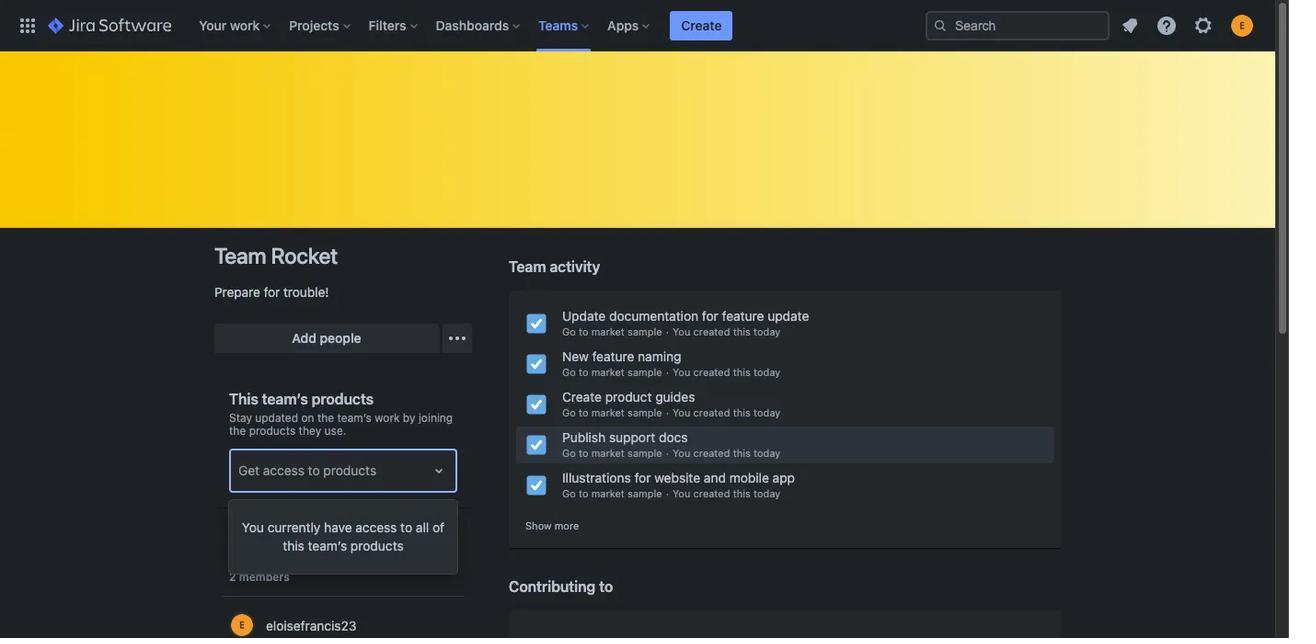 Task type: describe. For each thing, give the bounding box(es) containing it.
to down new
[[579, 366, 588, 378]]

create for create
[[681, 17, 722, 33]]

you currently have access to all of this team's products
[[242, 520, 445, 554]]

notifications image
[[1119, 14, 1141, 36]]

update
[[768, 308, 809, 324]]

products up use.
[[312, 391, 374, 408]]

publish
[[562, 430, 606, 445]]

sample for for
[[628, 488, 662, 500]]

show more
[[525, 520, 579, 532]]

to down publish
[[579, 447, 588, 459]]

prepare for trouble!
[[214, 284, 329, 300]]

2
[[229, 571, 236, 584]]

currently
[[268, 520, 321, 536]]

filters
[[369, 17, 406, 33]]

naming
[[638, 349, 681, 364]]

update
[[562, 308, 606, 324]]

to down illustrations
[[579, 488, 588, 500]]

you inside you currently have access to all of this team's products
[[242, 520, 264, 536]]

products down use.
[[323, 463, 377, 478]]

people
[[320, 330, 361, 346]]

sample for feature
[[628, 366, 662, 378]]

products inside you currently have access to all of this team's products
[[351, 538, 404, 554]]

settings image
[[1193, 14, 1215, 36]]

get
[[238, 463, 260, 478]]

all
[[416, 520, 429, 536]]

they
[[299, 424, 321, 438]]

contributing
[[509, 579, 596, 595]]

apps button
[[602, 11, 657, 40]]

to inside you currently have access to all of this team's products
[[400, 520, 412, 536]]

you for naming
[[673, 366, 690, 378]]

access inside you currently have access to all of this team's products
[[355, 520, 397, 536]]

updated
[[255, 411, 298, 425]]

add people button
[[214, 324, 439, 353]]

banner containing your work
[[0, 0, 1275, 52]]

support
[[609, 430, 655, 445]]

0 vertical spatial team's
[[262, 391, 308, 408]]

you for guides
[[673, 407, 690, 419]]

go for publish support docs
[[562, 447, 576, 459]]

add people
[[292, 330, 361, 346]]

sample for product
[[628, 407, 662, 419]]

to down they
[[308, 463, 320, 478]]

created for naming
[[693, 366, 730, 378]]

team activity
[[509, 259, 600, 275]]

new feature naming
[[562, 349, 681, 364]]

today for update documentation for feature update
[[754, 326, 781, 338]]

on
[[301, 411, 314, 425]]

rocket
[[271, 243, 338, 269]]

go for illustrations for website and mobile app
[[562, 488, 576, 500]]

market for publish
[[591, 447, 625, 459]]

open image
[[428, 460, 450, 482]]

you created this today for for
[[673, 326, 781, 338]]

team rocket
[[214, 243, 338, 269]]

for for trouble!
[[264, 284, 280, 300]]

this for guides
[[733, 407, 751, 419]]

this
[[229, 391, 258, 408]]

your
[[199, 17, 227, 33]]

dashboards button
[[430, 11, 527, 40]]

go for create product guides
[[562, 407, 576, 419]]

documentation
[[609, 308, 699, 324]]

illustrations for website and mobile app
[[562, 470, 795, 486]]

create product guides
[[562, 389, 695, 405]]

mobile
[[729, 470, 769, 486]]

members
[[239, 571, 290, 584]]

0 horizontal spatial access
[[263, 463, 304, 478]]

teams
[[538, 17, 578, 33]]

team for team rocket
[[214, 243, 266, 269]]

you for website
[[673, 488, 690, 500]]

0 horizontal spatial feature
[[592, 349, 634, 364]]

go to market sample for for
[[562, 488, 662, 500]]

actions image
[[446, 328, 468, 350]]

work inside this team's products stay updated on the team's work by joining the products they use.
[[375, 411, 400, 425]]

this for for
[[733, 326, 751, 338]]

projects
[[289, 17, 339, 33]]

to down update
[[579, 326, 588, 338]]

filters button
[[363, 11, 425, 40]]

trouble!
[[283, 284, 329, 300]]

created for for
[[693, 326, 730, 338]]

this inside you currently have access to all of this team's products
[[283, 538, 304, 554]]

market for update
[[591, 326, 625, 338]]

website
[[654, 470, 700, 486]]

go for new feature naming
[[562, 366, 576, 378]]

team's inside you currently have access to all of this team's products
[[308, 538, 347, 554]]

go to market sample for support
[[562, 447, 662, 459]]

go to market sample for product
[[562, 407, 662, 419]]

you created this today for website
[[673, 488, 781, 500]]

this for website
[[733, 488, 751, 500]]

market for illustrations
[[591, 488, 625, 500]]

you created this today for guides
[[673, 407, 781, 419]]

projects button
[[284, 11, 358, 40]]

add
[[292, 330, 316, 346]]



Task type: locate. For each thing, give the bounding box(es) containing it.
sample down website
[[628, 488, 662, 500]]

your work
[[199, 17, 260, 33]]

5 go to market sample from the top
[[562, 488, 662, 500]]

the right on
[[317, 411, 334, 425]]

products down have
[[351, 538, 404, 554]]

appswitcher icon image
[[17, 14, 39, 36]]

you up members
[[242, 520, 264, 536]]

get access to products
[[238, 463, 377, 478]]

2 vertical spatial for
[[634, 470, 651, 486]]

created down update documentation for feature update
[[693, 326, 730, 338]]

update documentation for feature update
[[562, 308, 809, 324]]

for right documentation
[[702, 308, 718, 324]]

1 market from the top
[[591, 326, 625, 338]]

you up guides at the bottom of page
[[673, 366, 690, 378]]

go down illustrations
[[562, 488, 576, 500]]

team left activity
[[509, 259, 546, 275]]

today for create product guides
[[754, 407, 781, 419]]

market down 'publish support docs'
[[591, 447, 625, 459]]

go to market sample down "product"
[[562, 407, 662, 419]]

today for publish support docs
[[754, 447, 781, 459]]

for left website
[[634, 470, 651, 486]]

you created this today for docs
[[673, 447, 781, 459]]

4 today from the top
[[754, 447, 781, 459]]

prepare
[[214, 284, 260, 300]]

market for new
[[591, 366, 625, 378]]

feature right new
[[592, 349, 634, 364]]

go to market sample down 'publish support docs'
[[562, 447, 662, 459]]

use.
[[324, 424, 346, 438]]

2 go to market sample from the top
[[562, 366, 662, 378]]

2 today from the top
[[754, 366, 781, 378]]

sample for documentation
[[628, 326, 662, 338]]

jira software image
[[48, 14, 171, 36], [48, 14, 171, 36]]

work
[[230, 17, 260, 33], [375, 411, 400, 425]]

3 go to market sample from the top
[[562, 407, 662, 419]]

this team's products stay updated on the team's work by joining the products they use.
[[229, 391, 453, 438]]

1 created from the top
[[693, 326, 730, 338]]

to up publish
[[579, 407, 588, 419]]

team for team activity
[[509, 259, 546, 275]]

banner
[[0, 0, 1275, 52]]

1 vertical spatial access
[[355, 520, 397, 536]]

work left by
[[375, 411, 400, 425]]

activity
[[550, 259, 600, 275]]

2 vertical spatial team's
[[308, 538, 347, 554]]

create up publish
[[562, 389, 602, 405]]

0 horizontal spatial work
[[230, 17, 260, 33]]

publish support docs
[[562, 430, 688, 445]]

team
[[214, 243, 266, 269], [509, 259, 546, 275]]

of
[[432, 520, 445, 536]]

work inside dropdown button
[[230, 17, 260, 33]]

more
[[555, 520, 579, 532]]

1 go to market sample from the top
[[562, 326, 662, 338]]

this for docs
[[733, 447, 751, 459]]

1 sample from the top
[[628, 326, 662, 338]]

1 horizontal spatial feature
[[722, 308, 764, 324]]

team's
[[262, 391, 308, 408], [337, 411, 372, 425], [308, 538, 347, 554]]

5 market from the top
[[591, 488, 625, 500]]

created up and
[[693, 447, 730, 459]]

you down the illustrations for website and mobile app
[[673, 488, 690, 500]]

0 vertical spatial work
[[230, 17, 260, 33]]

0 vertical spatial for
[[264, 284, 280, 300]]

1 horizontal spatial access
[[355, 520, 397, 536]]

1 horizontal spatial work
[[375, 411, 400, 425]]

5 today from the top
[[754, 488, 781, 500]]

3 created from the top
[[693, 407, 730, 419]]

create button
[[670, 11, 733, 40]]

created for guides
[[693, 407, 730, 419]]

by
[[403, 411, 415, 425]]

you down update documentation for feature update
[[673, 326, 690, 338]]

to
[[579, 326, 588, 338], [579, 366, 588, 378], [579, 407, 588, 419], [579, 447, 588, 459], [308, 463, 320, 478], [579, 488, 588, 500], [400, 520, 412, 536], [599, 579, 613, 595]]

0 horizontal spatial team
[[214, 243, 266, 269]]

you created this today down update documentation for feature update
[[673, 326, 781, 338]]

sample down create product guides
[[628, 407, 662, 419]]

team's up the updated
[[262, 391, 308, 408]]

this
[[733, 326, 751, 338], [733, 366, 751, 378], [733, 407, 751, 419], [733, 447, 751, 459], [733, 488, 751, 500], [283, 538, 304, 554]]

sample down documentation
[[628, 326, 662, 338]]

2 you created this today from the top
[[673, 366, 781, 378]]

go to market sample down new feature naming
[[562, 366, 662, 378]]

eloisefrancis23
[[266, 618, 357, 634]]

products
[[312, 391, 374, 408], [249, 424, 296, 438], [323, 463, 377, 478], [351, 538, 404, 554]]

go for update documentation for feature update
[[562, 326, 576, 338]]

0 vertical spatial feature
[[722, 308, 764, 324]]

go down publish
[[562, 447, 576, 459]]

team's right they
[[337, 411, 372, 425]]

illustrations
[[562, 470, 631, 486]]

3 market from the top
[[591, 407, 625, 419]]

go to market sample down illustrations
[[562, 488, 662, 500]]

contributing to
[[509, 579, 613, 595]]

for for website
[[634, 470, 651, 486]]

market down "product"
[[591, 407, 625, 419]]

members
[[229, 546, 294, 562]]

1 horizontal spatial create
[[681, 17, 722, 33]]

go down update
[[562, 326, 576, 338]]

1 vertical spatial for
[[702, 308, 718, 324]]

2 go from the top
[[562, 366, 576, 378]]

you for for
[[673, 326, 690, 338]]

today
[[754, 326, 781, 338], [754, 366, 781, 378], [754, 407, 781, 419], [754, 447, 781, 459], [754, 488, 781, 500]]

1 horizontal spatial for
[[634, 470, 651, 486]]

you created this today
[[673, 326, 781, 338], [673, 366, 781, 378], [673, 407, 781, 419], [673, 447, 781, 459], [673, 488, 781, 500]]

you for docs
[[673, 447, 690, 459]]

created up guides at the bottom of page
[[693, 366, 730, 378]]

eloisefrancis23 link
[[222, 608, 465, 639]]

feature left update
[[722, 308, 764, 324]]

create for create product guides
[[562, 389, 602, 405]]

guides
[[655, 389, 695, 405]]

2 sample from the top
[[628, 366, 662, 378]]

feature
[[722, 308, 764, 324], [592, 349, 634, 364]]

created down and
[[693, 488, 730, 500]]

sample
[[628, 326, 662, 338], [628, 366, 662, 378], [628, 407, 662, 419], [628, 447, 662, 459], [628, 488, 662, 500]]

the down this
[[229, 424, 246, 438]]

go down new
[[562, 366, 576, 378]]

created down guides at the bottom of page
[[693, 407, 730, 419]]

Search field
[[926, 11, 1110, 40]]

your work button
[[193, 11, 278, 40]]

docs
[[659, 430, 688, 445]]

you created this today for naming
[[673, 366, 781, 378]]

4 go from the top
[[562, 447, 576, 459]]

5 go from the top
[[562, 488, 576, 500]]

0 vertical spatial access
[[263, 463, 304, 478]]

2 horizontal spatial for
[[702, 308, 718, 324]]

4 you created this today from the top
[[673, 447, 781, 459]]

the
[[317, 411, 334, 425], [229, 424, 246, 438]]

1 today from the top
[[754, 326, 781, 338]]

your profile and settings image
[[1231, 14, 1253, 36]]

product
[[605, 389, 652, 405]]

you down guides at the bottom of page
[[673, 407, 690, 419]]

market for create
[[591, 407, 625, 419]]

1 horizontal spatial team
[[509, 259, 546, 275]]

1 horizontal spatial the
[[317, 411, 334, 425]]

4 sample from the top
[[628, 447, 662, 459]]

team up prepare
[[214, 243, 266, 269]]

go to market sample for documentation
[[562, 326, 662, 338]]

2 created from the top
[[693, 366, 730, 378]]

5 you created this today from the top
[[673, 488, 781, 500]]

you created this today up guides at the bottom of page
[[673, 366, 781, 378]]

show
[[525, 520, 552, 532]]

you created this today up and
[[673, 447, 781, 459]]

search image
[[933, 18, 948, 33]]

for left the trouble!
[[264, 284, 280, 300]]

4 go to market sample from the top
[[562, 447, 662, 459]]

0 horizontal spatial create
[[562, 389, 602, 405]]

you
[[673, 326, 690, 338], [673, 366, 690, 378], [673, 407, 690, 419], [673, 447, 690, 459], [673, 488, 690, 500], [242, 520, 264, 536]]

access
[[263, 463, 304, 478], [355, 520, 397, 536]]

you created this today down and
[[673, 488, 781, 500]]

1 vertical spatial create
[[562, 389, 602, 405]]

4 market from the top
[[591, 447, 625, 459]]

help image
[[1156, 14, 1178, 36]]

access right have
[[355, 520, 397, 536]]

teams button
[[533, 11, 596, 40]]

created for docs
[[693, 447, 730, 459]]

0 horizontal spatial the
[[229, 424, 246, 438]]

work right the your
[[230, 17, 260, 33]]

and
[[704, 470, 726, 486]]

apps
[[607, 17, 639, 33]]

today for illustrations for website and mobile app
[[754, 488, 781, 500]]

4 created from the top
[[693, 447, 730, 459]]

sample down naming
[[628, 366, 662, 378]]

0 horizontal spatial for
[[264, 284, 280, 300]]

to left "all" at the bottom left
[[400, 520, 412, 536]]

1 vertical spatial feature
[[592, 349, 634, 364]]

go to market sample for feature
[[562, 366, 662, 378]]

access right get at the bottom of page
[[263, 463, 304, 478]]

5 sample from the top
[[628, 488, 662, 500]]

3 sample from the top
[[628, 407, 662, 419]]

new
[[562, 349, 589, 364]]

create
[[681, 17, 722, 33], [562, 389, 602, 405]]

created
[[693, 326, 730, 338], [693, 366, 730, 378], [693, 407, 730, 419], [693, 447, 730, 459], [693, 488, 730, 500]]

you created this today down guides at the bottom of page
[[673, 407, 781, 419]]

team's down have
[[308, 538, 347, 554]]

app
[[773, 470, 795, 486]]

market down new feature naming
[[591, 366, 625, 378]]

1 vertical spatial work
[[375, 411, 400, 425]]

members 2 members
[[229, 546, 294, 584]]

5 created from the top
[[693, 488, 730, 500]]

show more link
[[525, 519, 579, 533]]

3 go from the top
[[562, 407, 576, 419]]

today for new feature naming
[[754, 366, 781, 378]]

dashboards
[[436, 17, 509, 33]]

created for website
[[693, 488, 730, 500]]

1 you created this today from the top
[[673, 326, 781, 338]]

stay
[[229, 411, 252, 425]]

create inside button
[[681, 17, 722, 33]]

2 market from the top
[[591, 366, 625, 378]]

joining
[[419, 411, 453, 425]]

go to market sample
[[562, 326, 662, 338], [562, 366, 662, 378], [562, 407, 662, 419], [562, 447, 662, 459], [562, 488, 662, 500]]

products left they
[[249, 424, 296, 438]]

1 go from the top
[[562, 326, 576, 338]]

primary element
[[11, 0, 926, 51]]

market down illustrations
[[591, 488, 625, 500]]

have
[[324, 520, 352, 536]]

to right contributing
[[599, 579, 613, 595]]

3 today from the top
[[754, 407, 781, 419]]

0 vertical spatial create
[[681, 17, 722, 33]]

this for naming
[[733, 366, 751, 378]]

go
[[562, 326, 576, 338], [562, 366, 576, 378], [562, 407, 576, 419], [562, 447, 576, 459], [562, 488, 576, 500]]

sample for support
[[628, 447, 662, 459]]

go to market sample up new feature naming
[[562, 326, 662, 338]]

for
[[264, 284, 280, 300], [702, 308, 718, 324], [634, 470, 651, 486]]

market
[[591, 326, 625, 338], [591, 366, 625, 378], [591, 407, 625, 419], [591, 447, 625, 459], [591, 488, 625, 500]]

create right apps popup button
[[681, 17, 722, 33]]

you down 'docs'
[[673, 447, 690, 459]]

go up publish
[[562, 407, 576, 419]]

sample down support
[[628, 447, 662, 459]]

1 vertical spatial team's
[[337, 411, 372, 425]]

3 you created this today from the top
[[673, 407, 781, 419]]

market up new feature naming
[[591, 326, 625, 338]]



Task type: vqa. For each thing, say whether or not it's contained in the screenshot.
the bottommost work
yes



